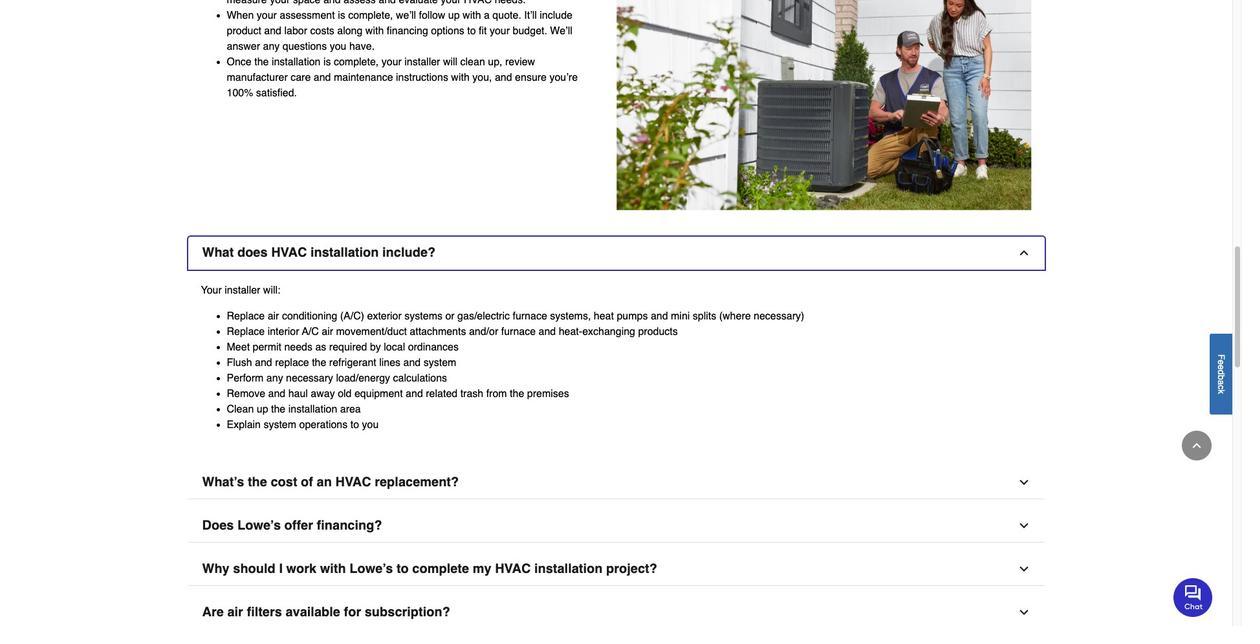 Task type: describe. For each thing, give the bounding box(es) containing it.
clean
[[227, 404, 254, 416]]

required
[[329, 342, 367, 353]]

chevron down image for does lowe's offer financing?
[[1018, 520, 1031, 533]]

a/c
[[302, 326, 319, 338]]

1 vertical spatial installer
[[225, 285, 260, 296]]

a inside button
[[1217, 380, 1227, 385]]

by
[[370, 342, 381, 353]]

what does hvac installation include?
[[202, 245, 436, 260]]

have.
[[349, 41, 375, 52]]

why should i work with lowe's to complete my hvac installation project? button
[[188, 553, 1045, 586]]

as
[[316, 342, 326, 353]]

1 vertical spatial lowe's
[[350, 562, 393, 577]]

does lowe's offer financing?
[[202, 518, 382, 533]]

exchanging
[[583, 326, 636, 338]]

related
[[426, 388, 458, 400]]

the right clean on the bottom of the page
[[271, 404, 286, 416]]

with up fit
[[463, 10, 481, 21]]

you,
[[473, 72, 492, 83]]

the inside when your assessment is complete, we'll follow up with a quote. it'll include product and labor costs along with financing options to fit your budget. we'll answer any questions you have. once the installation is complete, your installer will clean up, review manufacturer care and maintenance instructions with you, and ensure you're 100% satisfied.
[[254, 56, 269, 68]]

an
[[317, 475, 332, 490]]

calculations
[[393, 373, 447, 384]]

meet
[[227, 342, 250, 353]]

a inside when your assessment is complete, we'll follow up with a quote. it'll include product and labor costs along with financing options to fit your budget. we'll answer any questions you have. once the installation is complete, your installer will clean up, review manufacturer care and maintenance instructions with you, and ensure you're 100% satisfied.
[[484, 10, 490, 21]]

needs
[[284, 342, 313, 353]]

ordinances
[[408, 342, 459, 353]]

you're
[[550, 72, 578, 83]]

chevron down image for what's the cost of an hvac replacement?
[[1018, 476, 1031, 489]]

you inside when your assessment is complete, we'll follow up with a quote. it'll include product and labor costs along with financing options to fit your budget. we'll answer any questions you have. once the installation is complete, your installer will clean up, review manufacturer care and maintenance instructions with you, and ensure you're 100% satisfied.
[[330, 41, 347, 52]]

interior
[[268, 326, 299, 338]]

permit
[[253, 342, 282, 353]]

and left haul
[[268, 388, 286, 400]]

1 vertical spatial is
[[324, 56, 331, 68]]

chevron up image inside scroll to top element
[[1191, 439, 1204, 452]]

and up products
[[651, 311, 668, 322]]

pumps
[[617, 311, 648, 322]]

options
[[431, 25, 465, 37]]

the right from
[[510, 388, 524, 400]]

k
[[1217, 390, 1227, 394]]

for
[[344, 605, 361, 620]]

air for filters
[[227, 605, 243, 620]]

equipment
[[355, 388, 403, 400]]

0 vertical spatial system
[[424, 357, 457, 369]]

financing?
[[317, 518, 382, 533]]

c
[[1217, 385, 1227, 390]]

answer
[[227, 41, 260, 52]]

2 horizontal spatial your
[[490, 25, 510, 37]]

local
[[384, 342, 405, 353]]

financing
[[387, 25, 428, 37]]

b
[[1217, 375, 1227, 380]]

systems
[[405, 311, 443, 322]]

remove
[[227, 388, 265, 400]]

with down the will
[[451, 72, 470, 83]]

exterior
[[367, 311, 402, 322]]

splits
[[693, 311, 717, 322]]

premises
[[527, 388, 569, 400]]

hvac inside button
[[336, 475, 371, 490]]

with inside button
[[320, 562, 346, 577]]

with up have.
[[366, 25, 384, 37]]

0 vertical spatial hvac
[[271, 245, 307, 260]]

and down up,
[[495, 72, 512, 83]]

2 replace from the top
[[227, 326, 265, 338]]

chat invite button image
[[1174, 578, 1214, 617]]

attachments
[[410, 326, 466, 338]]

trash
[[461, 388, 484, 400]]

quote.
[[493, 10, 522, 21]]

offer
[[285, 518, 313, 533]]

heat
[[594, 311, 614, 322]]

0 vertical spatial complete,
[[348, 10, 393, 21]]

what's the cost of an hvac replacement? button
[[188, 467, 1045, 500]]

2 e from the top
[[1217, 365, 1227, 370]]

to inside when your assessment is complete, we'll follow up with a quote. it'll include product and labor costs along with financing options to fit your budget. we'll answer any questions you have. once the installation is complete, your installer will clean up, review manufacturer care and maintenance instructions with you, and ensure you're 100% satisfied.
[[468, 25, 476, 37]]

and right care
[[314, 72, 331, 83]]

why should i work with lowe's to complete my hvac installation project?
[[202, 562, 658, 577]]

subscription?
[[365, 605, 450, 620]]

lines
[[379, 357, 401, 369]]

chevron down image for are air filters available for subscription?
[[1018, 606, 1031, 619]]

what's the cost of an hvac replacement?
[[202, 475, 459, 490]]

products
[[638, 326, 678, 338]]

d
[[1217, 370, 1227, 375]]

instructions
[[396, 72, 448, 83]]

labor
[[284, 25, 307, 37]]

does lowe's offer financing? button
[[188, 510, 1045, 543]]

does
[[237, 245, 268, 260]]

gas/electric
[[458, 311, 510, 322]]

2 vertical spatial your
[[382, 56, 402, 68]]

and left heat-
[[539, 326, 556, 338]]

refrigerant
[[329, 357, 377, 369]]

movement/duct
[[336, 326, 407, 338]]

f
[[1217, 354, 1227, 360]]

my
[[473, 562, 492, 577]]

assessment
[[280, 10, 335, 21]]

up,
[[488, 56, 503, 68]]

air for conditioning
[[268, 311, 279, 322]]

follow
[[419, 10, 446, 21]]

budget.
[[513, 25, 548, 37]]

or
[[446, 311, 455, 322]]

and down calculations at the bottom left of page
[[406, 388, 423, 400]]

are air filters available for subscription? button
[[188, 597, 1045, 627]]

filters
[[247, 605, 282, 620]]

(where
[[720, 311, 751, 322]]

maintenance
[[334, 72, 393, 83]]

the down as
[[312, 357, 326, 369]]

1 vertical spatial furnace
[[501, 326, 536, 338]]

necessary)
[[754, 311, 805, 322]]

project?
[[606, 562, 658, 577]]

and up calculations at the bottom left of page
[[404, 357, 421, 369]]

replace
[[275, 357, 309, 369]]

costs
[[310, 25, 335, 37]]



Task type: vqa. For each thing, say whether or not it's contained in the screenshot.
Search Query text box
no



Task type: locate. For each thing, give the bounding box(es) containing it.
1 horizontal spatial your
[[382, 56, 402, 68]]

1 vertical spatial to
[[351, 419, 359, 431]]

explain
[[227, 419, 261, 431]]

1 horizontal spatial hvac
[[336, 475, 371, 490]]

installation left project?
[[535, 562, 603, 577]]

e up b on the right of the page
[[1217, 365, 1227, 370]]

0 vertical spatial your
[[257, 10, 277, 21]]

old
[[338, 388, 352, 400]]

chevron down image inside are air filters available for subscription? button
[[1018, 606, 1031, 619]]

up inside when your assessment is complete, we'll follow up with a quote. it'll include product and labor costs along with financing options to fit your budget. we'll answer any questions you have. once the installation is complete, your installer will clean up, review manufacturer care and maintenance instructions with you, and ensure you're 100% satisfied.
[[448, 10, 460, 21]]

0 horizontal spatial is
[[324, 56, 331, 68]]

replace air conditioning (a/c) exterior systems or gas/electric furnace systems, heat pumps and mini splits (where necessary) replace interior a/c air movement/duct attachments and/or furnace and heat-exchanging products meet permit needs as required by local ordinances flush and replace the refrigerant lines and system perform any necessary load/energy calculations remove and haul away old equipment and related trash from the premises clean up the installation area explain system operations to you
[[227, 311, 805, 431]]

what's
[[202, 475, 244, 490]]

0 horizontal spatial you
[[330, 41, 347, 52]]

once
[[227, 56, 252, 68]]

1 vertical spatial any
[[267, 373, 283, 384]]

care
[[291, 72, 311, 83]]

ensure
[[515, 72, 547, 83]]

0 horizontal spatial system
[[264, 419, 297, 431]]

is
[[338, 10, 345, 21], [324, 56, 331, 68]]

will:
[[263, 285, 281, 296]]

lowe's up for
[[350, 562, 393, 577]]

0 vertical spatial any
[[263, 41, 280, 52]]

1 vertical spatial chevron down image
[[1018, 563, 1031, 576]]

1 vertical spatial chevron down image
[[1018, 606, 1031, 619]]

installer up instructions
[[405, 56, 440, 68]]

are
[[202, 605, 224, 620]]

1 vertical spatial your
[[490, 25, 510, 37]]

2 vertical spatial hvac
[[495, 562, 531, 577]]

1 vertical spatial air
[[322, 326, 333, 338]]

installation inside when your assessment is complete, we'll follow up with a quote. it'll include product and labor costs along with financing options to fit your budget. we'll answer any questions you have. once the installation is complete, your installer will clean up, review manufacturer care and maintenance instructions with you, and ensure you're 100% satisfied.
[[272, 56, 321, 68]]

any inside replace air conditioning (a/c) exterior systems or gas/electric furnace systems, heat pumps and mini splits (where necessary) replace interior a/c air movement/duct attachments and/or furnace and heat-exchanging products meet permit needs as required by local ordinances flush and replace the refrigerant lines and system perform any necessary load/energy calculations remove and haul away old equipment and related trash from the premises clean up the installation area explain system operations to you
[[267, 373, 283, 384]]

0 vertical spatial chevron down image
[[1018, 520, 1031, 533]]

chevron down image
[[1018, 520, 1031, 533], [1018, 606, 1031, 619]]

replacement?
[[375, 475, 459, 490]]

1 horizontal spatial a
[[1217, 380, 1227, 385]]

is down questions
[[324, 56, 331, 68]]

a up "k"
[[1217, 380, 1227, 385]]

should
[[233, 562, 276, 577]]

you down equipment
[[362, 419, 379, 431]]

up up options
[[448, 10, 460, 21]]

a lowe's project specialist discussing paperwork with a female customer outside by an h v a c unit. image
[[617, 0, 1032, 211]]

what does hvac installation include? button
[[188, 237, 1045, 270]]

0 vertical spatial is
[[338, 10, 345, 21]]

necessary
[[286, 373, 333, 384]]

1 vertical spatial chevron up image
[[1191, 439, 1204, 452]]

you inside replace air conditioning (a/c) exterior systems or gas/electric furnace systems, heat pumps and mini splits (where necessary) replace interior a/c air movement/duct attachments and/or furnace and heat-exchanging products meet permit needs as required by local ordinances flush and replace the refrigerant lines and system perform any necessary load/energy calculations remove and haul away old equipment and related trash from the premises clean up the installation area explain system operations to you
[[362, 419, 379, 431]]

your up maintenance
[[382, 56, 402, 68]]

1 horizontal spatial chevron up image
[[1191, 439, 1204, 452]]

e
[[1217, 360, 1227, 365], [1217, 365, 1227, 370]]

f e e d b a c k button
[[1210, 334, 1233, 415]]

0 vertical spatial a
[[484, 10, 490, 21]]

2 chevron down image from the top
[[1018, 563, 1031, 576]]

scroll to top element
[[1183, 431, 1212, 461]]

0 vertical spatial chevron up image
[[1018, 247, 1031, 260]]

air right are
[[227, 605, 243, 620]]

furnace right and/or
[[501, 326, 536, 338]]

1 horizontal spatial you
[[362, 419, 379, 431]]

1 vertical spatial hvac
[[336, 475, 371, 490]]

1 horizontal spatial up
[[448, 10, 460, 21]]

your
[[257, 10, 277, 21], [490, 25, 510, 37], [382, 56, 402, 68]]

conditioning
[[282, 311, 337, 322]]

any inside when your assessment is complete, we'll follow up with a quote. it'll include product and labor costs along with financing options to fit your budget. we'll answer any questions you have. once the installation is complete, your installer will clean up, review manufacturer care and maintenance instructions with you, and ensure you're 100% satisfied.
[[263, 41, 280, 52]]

0 vertical spatial you
[[330, 41, 347, 52]]

why
[[202, 562, 230, 577]]

work
[[286, 562, 317, 577]]

1 horizontal spatial is
[[338, 10, 345, 21]]

when
[[227, 10, 254, 21]]

up right clean on the bottom of the page
[[257, 404, 268, 416]]

your right fit
[[490, 25, 510, 37]]

we'll
[[396, 10, 416, 21]]

the left cost
[[248, 475, 267, 490]]

along
[[337, 25, 363, 37]]

0 vertical spatial replace
[[227, 311, 265, 322]]

the
[[254, 56, 269, 68], [312, 357, 326, 369], [510, 388, 524, 400], [271, 404, 286, 416], [248, 475, 267, 490]]

with
[[463, 10, 481, 21], [366, 25, 384, 37], [451, 72, 470, 83], [320, 562, 346, 577]]

1 e from the top
[[1217, 360, 1227, 365]]

the inside button
[[248, 475, 267, 490]]

chevron down image
[[1018, 476, 1031, 489], [1018, 563, 1031, 576]]

0 vertical spatial to
[[468, 25, 476, 37]]

hvac right the an
[[336, 475, 371, 490]]

and
[[264, 25, 282, 37], [314, 72, 331, 83], [495, 72, 512, 83], [651, 311, 668, 322], [539, 326, 556, 338], [255, 357, 272, 369], [404, 357, 421, 369], [268, 388, 286, 400], [406, 388, 423, 400]]

0 horizontal spatial air
[[227, 605, 243, 620]]

0 horizontal spatial a
[[484, 10, 490, 21]]

1 horizontal spatial system
[[424, 357, 457, 369]]

your
[[201, 285, 222, 296]]

0 horizontal spatial lowe's
[[238, 518, 281, 533]]

cost
[[271, 475, 297, 490]]

and down permit
[[255, 357, 272, 369]]

replace
[[227, 311, 265, 322], [227, 326, 265, 338]]

include
[[540, 10, 573, 21]]

air up 'interior'
[[268, 311, 279, 322]]

0 horizontal spatial to
[[351, 419, 359, 431]]

replace down your installer will:
[[227, 311, 265, 322]]

installation up care
[[272, 56, 321, 68]]

satisfied.
[[256, 87, 297, 99]]

what
[[202, 245, 234, 260]]

0 horizontal spatial installer
[[225, 285, 260, 296]]

with right the work at the left bottom
[[320, 562, 346, 577]]

0 vertical spatial air
[[268, 311, 279, 322]]

0 horizontal spatial hvac
[[271, 245, 307, 260]]

systems,
[[550, 311, 591, 322]]

complete,
[[348, 10, 393, 21], [334, 56, 379, 68]]

100%
[[227, 87, 253, 99]]

flush
[[227, 357, 252, 369]]

complete, up along
[[348, 10, 393, 21]]

area
[[340, 404, 361, 416]]

away
[[311, 388, 335, 400]]

2 vertical spatial to
[[397, 562, 409, 577]]

1 horizontal spatial installer
[[405, 56, 440, 68]]

system down ordinances at the bottom left of the page
[[424, 357, 457, 369]]

i
[[279, 562, 283, 577]]

from
[[487, 388, 507, 400]]

2 vertical spatial air
[[227, 605, 243, 620]]

any right "answer"
[[263, 41, 280, 52]]

we'll
[[550, 25, 573, 37]]

will
[[443, 56, 458, 68]]

(a/c)
[[340, 311, 364, 322]]

1 replace from the top
[[227, 311, 265, 322]]

1 vertical spatial system
[[264, 419, 297, 431]]

e up d
[[1217, 360, 1227, 365]]

0 vertical spatial furnace
[[513, 311, 547, 322]]

complete, down have.
[[334, 56, 379, 68]]

fit
[[479, 25, 487, 37]]

1 vertical spatial you
[[362, 419, 379, 431]]

when your assessment is complete, we'll follow up with a quote. it'll include product and labor costs along with financing options to fit your budget. we'll answer any questions you have. once the installation is complete, your installer will clean up, review manufacturer care and maintenance instructions with you, and ensure you're 100% satisfied.
[[227, 10, 578, 99]]

2 horizontal spatial air
[[322, 326, 333, 338]]

to inside button
[[397, 562, 409, 577]]

2 chevron down image from the top
[[1018, 606, 1031, 619]]

operations
[[299, 419, 348, 431]]

2 horizontal spatial to
[[468, 25, 476, 37]]

system
[[424, 357, 457, 369], [264, 419, 297, 431]]

air
[[268, 311, 279, 322], [322, 326, 333, 338], [227, 605, 243, 620]]

installation up (a/c)
[[311, 245, 379, 260]]

chevron up image inside what does hvac installation include? button
[[1018, 247, 1031, 260]]

perform
[[227, 373, 264, 384]]

any down replace
[[267, 373, 283, 384]]

0 vertical spatial lowe's
[[238, 518, 281, 533]]

to left complete in the bottom left of the page
[[397, 562, 409, 577]]

chevron down image inside the why should i work with lowe's to complete my hvac installation project? button
[[1018, 563, 1031, 576]]

your installer will:
[[201, 285, 281, 296]]

hvac right does
[[271, 245, 307, 260]]

1 horizontal spatial air
[[268, 311, 279, 322]]

chevron down image for why should i work with lowe's to complete my hvac installation project?
[[1018, 563, 1031, 576]]

2 horizontal spatial hvac
[[495, 562, 531, 577]]

available
[[286, 605, 340, 620]]

installation inside replace air conditioning (a/c) exterior systems or gas/electric furnace systems, heat pumps and mini splits (where necessary) replace interior a/c air movement/duct attachments and/or furnace and heat-exchanging products meet permit needs as required by local ordinances flush and replace the refrigerant lines and system perform any necessary load/energy calculations remove and haul away old equipment and related trash from the premises clean up the installation area explain system operations to you
[[288, 404, 337, 416]]

f e e d b a c k
[[1217, 354, 1227, 394]]

1 vertical spatial a
[[1217, 380, 1227, 385]]

to left fit
[[468, 25, 476, 37]]

does
[[202, 518, 234, 533]]

haul
[[288, 388, 308, 400]]

include?
[[383, 245, 436, 260]]

to down the area
[[351, 419, 359, 431]]

1 horizontal spatial to
[[397, 562, 409, 577]]

replace up meet
[[227, 326, 265, 338]]

0 horizontal spatial up
[[257, 404, 268, 416]]

load/energy
[[336, 373, 390, 384]]

0 vertical spatial chevron down image
[[1018, 476, 1031, 489]]

your right when
[[257, 10, 277, 21]]

chevron down image inside does lowe's offer financing? button
[[1018, 520, 1031, 533]]

heat-
[[559, 326, 583, 338]]

of
[[301, 475, 313, 490]]

installation down away
[[288, 404, 337, 416]]

to
[[468, 25, 476, 37], [351, 419, 359, 431], [397, 562, 409, 577]]

0 vertical spatial installer
[[405, 56, 440, 68]]

hvac right my
[[495, 562, 531, 577]]

installation
[[272, 56, 321, 68], [311, 245, 379, 260], [288, 404, 337, 416], [535, 562, 603, 577]]

1 chevron down image from the top
[[1018, 476, 1031, 489]]

and left labor
[[264, 25, 282, 37]]

are air filters available for subscription?
[[202, 605, 450, 620]]

installer
[[405, 56, 440, 68], [225, 285, 260, 296]]

1 horizontal spatial lowe's
[[350, 562, 393, 577]]

clean
[[461, 56, 485, 68]]

1 vertical spatial replace
[[227, 326, 265, 338]]

lowe's left "offer"
[[238, 518, 281, 533]]

and/or
[[469, 326, 499, 338]]

installer left the "will:"
[[225, 285, 260, 296]]

0 horizontal spatial chevron up image
[[1018, 247, 1031, 260]]

you down along
[[330, 41, 347, 52]]

0 horizontal spatial your
[[257, 10, 277, 21]]

is up along
[[338, 10, 345, 21]]

air inside button
[[227, 605, 243, 620]]

1 chevron down image from the top
[[1018, 520, 1031, 533]]

1 vertical spatial up
[[257, 404, 268, 416]]

to inside replace air conditioning (a/c) exterior systems or gas/electric furnace systems, heat pumps and mini splits (where necessary) replace interior a/c air movement/duct attachments and/or furnace and heat-exchanging products meet permit needs as required by local ordinances flush and replace the refrigerant lines and system perform any necessary load/energy calculations remove and haul away old equipment and related trash from the premises clean up the installation area explain system operations to you
[[351, 419, 359, 431]]

up inside replace air conditioning (a/c) exterior systems or gas/electric furnace systems, heat pumps and mini splits (where necessary) replace interior a/c air movement/duct attachments and/or furnace and heat-exchanging products meet permit needs as required by local ordinances flush and replace the refrigerant lines and system perform any necessary load/energy calculations remove and haul away old equipment and related trash from the premises clean up the installation area explain system operations to you
[[257, 404, 268, 416]]

chevron up image
[[1018, 247, 1031, 260], [1191, 439, 1204, 452]]

the up manufacturer on the top left of the page
[[254, 56, 269, 68]]

air up as
[[322, 326, 333, 338]]

furnace left systems, at the left
[[513, 311, 547, 322]]

a up fit
[[484, 10, 490, 21]]

complete
[[413, 562, 469, 577]]

1 vertical spatial complete,
[[334, 56, 379, 68]]

system down haul
[[264, 419, 297, 431]]

chevron down image inside what's the cost of an hvac replacement? button
[[1018, 476, 1031, 489]]

0 vertical spatial up
[[448, 10, 460, 21]]

installer inside when your assessment is complete, we'll follow up with a quote. it'll include product and labor costs along with financing options to fit your budget. we'll answer any questions you have. once the installation is complete, your installer will clean up, review manufacturer care and maintenance instructions with you, and ensure you're 100% satisfied.
[[405, 56, 440, 68]]



